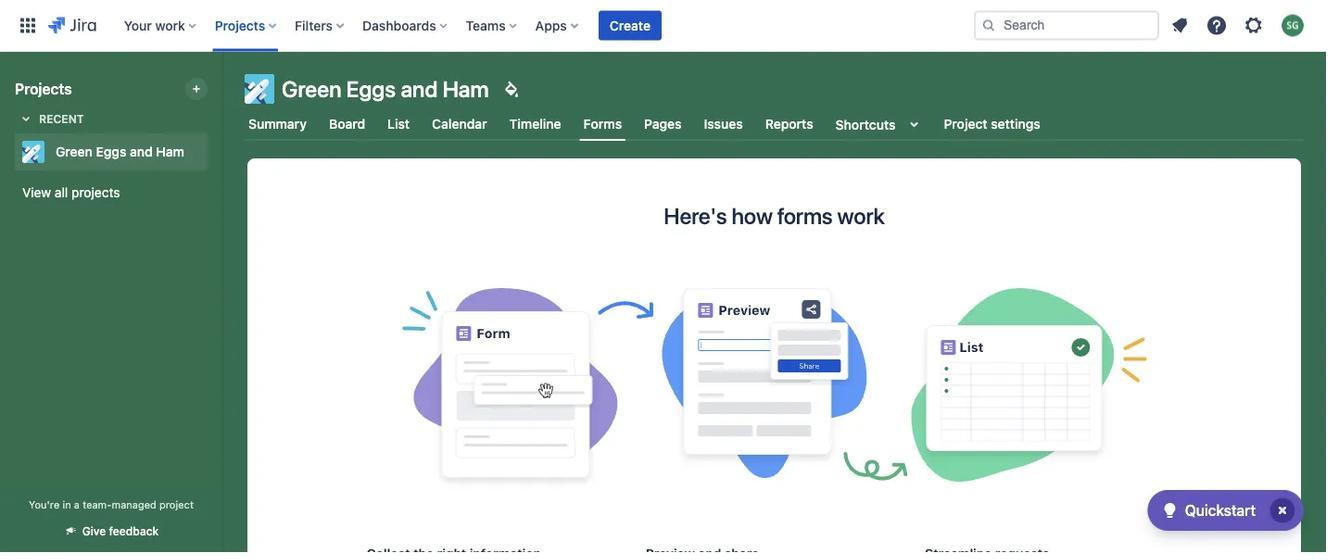 Task type: describe. For each thing, give the bounding box(es) containing it.
sidebar navigation image
[[202, 74, 243, 111]]

calendar link
[[429, 108, 491, 141]]

all
[[55, 185, 68, 200]]

your work
[[124, 18, 185, 33]]

add to starred image
[[202, 141, 224, 163]]

check image
[[1160, 500, 1182, 522]]

project settings link
[[941, 108, 1045, 141]]

a
[[74, 499, 80, 511]]

tab list containing forms
[[234, 108, 1316, 141]]

create button
[[599, 11, 662, 40]]

board
[[329, 116, 365, 132]]

shortcuts
[[836, 117, 896, 132]]

projects inside projects dropdown button
[[215, 18, 265, 33]]

issues link
[[701, 108, 747, 141]]

0 horizontal spatial eggs
[[96, 144, 126, 159]]

filters
[[295, 18, 333, 33]]

you're
[[29, 499, 60, 511]]

you're in a team-managed project
[[29, 499, 194, 511]]

filters button
[[289, 11, 351, 40]]

list link
[[384, 108, 414, 141]]

managed
[[112, 499, 157, 511]]

help image
[[1206, 14, 1229, 37]]

projects button
[[209, 11, 284, 40]]

0 horizontal spatial and
[[130, 144, 153, 159]]

apps button
[[530, 11, 586, 40]]

1 horizontal spatial green eggs and ham
[[282, 76, 489, 102]]

reports
[[766, 116, 814, 132]]

green eggs and ham link
[[15, 134, 200, 171]]

banner containing your work
[[0, 0, 1327, 52]]

projects
[[71, 185, 120, 200]]

0 vertical spatial green
[[282, 76, 342, 102]]

1 vertical spatial work
[[838, 203, 885, 229]]

view all projects
[[22, 185, 120, 200]]

settings
[[991, 116, 1041, 132]]

1 vertical spatial projects
[[15, 80, 72, 98]]

list
[[388, 116, 410, 132]]

search image
[[982, 18, 997, 33]]

1 horizontal spatial ham
[[443, 76, 489, 102]]

project
[[159, 499, 194, 511]]

issues
[[704, 116, 743, 132]]

feedback
[[109, 525, 159, 538]]

view
[[22, 185, 51, 200]]

primary element
[[11, 0, 975, 51]]



Task type: vqa. For each thing, say whether or not it's contained in the screenshot.
This is a description of my homework.
no



Task type: locate. For each thing, give the bounding box(es) containing it.
here's
[[664, 203, 727, 229]]

collapse recent projects image
[[15, 108, 37, 130]]

eggs up view all projects link on the top left of the page
[[96, 144, 126, 159]]

work right forms
[[838, 203, 885, 229]]

view all projects link
[[15, 176, 208, 210]]

dashboards button
[[357, 11, 455, 40]]

reports link
[[762, 108, 817, 141]]

how
[[732, 203, 773, 229]]

here's how forms work
[[664, 203, 885, 229]]

ham left add to starred icon
[[156, 144, 184, 159]]

1 horizontal spatial projects
[[215, 18, 265, 33]]

board link
[[325, 108, 369, 141]]

teams
[[466, 18, 506, 33]]

work inside dropdown button
[[155, 18, 185, 33]]

shortcuts button
[[832, 108, 930, 141]]

0 horizontal spatial green
[[56, 144, 93, 159]]

dismiss quickstart image
[[1268, 496, 1298, 526]]

pages
[[645, 116, 682, 132]]

settings image
[[1243, 14, 1266, 37]]

give
[[82, 525, 106, 538]]

green
[[282, 76, 342, 102], [56, 144, 93, 159]]

1 horizontal spatial and
[[401, 76, 438, 102]]

and up view all projects link on the top left of the page
[[130, 144, 153, 159]]

create
[[610, 18, 651, 33]]

give feedback button
[[53, 516, 170, 547]]

0 vertical spatial green eggs and ham
[[282, 76, 489, 102]]

summary link
[[245, 108, 311, 141]]

project settings
[[944, 116, 1041, 132]]

forms
[[778, 203, 833, 229]]

0 vertical spatial eggs
[[347, 76, 396, 102]]

0 vertical spatial work
[[155, 18, 185, 33]]

recent
[[39, 112, 84, 125]]

1 vertical spatial green eggs and ham
[[56, 144, 184, 159]]

0 horizontal spatial projects
[[15, 80, 72, 98]]

team-
[[83, 499, 112, 511]]

banner
[[0, 0, 1327, 52]]

ham inside the green eggs and ham link
[[156, 144, 184, 159]]

quickstart button
[[1149, 490, 1305, 531]]

summary
[[248, 116, 307, 132]]

pages link
[[641, 108, 686, 141]]

projects up sidebar navigation "image"
[[215, 18, 265, 33]]

1 horizontal spatial work
[[838, 203, 885, 229]]

set background color image
[[500, 78, 523, 100]]

0 vertical spatial ham
[[443, 76, 489, 102]]

dashboards
[[363, 18, 436, 33]]

project
[[944, 116, 988, 132]]

teams button
[[460, 11, 525, 40]]

notifications image
[[1169, 14, 1191, 37]]

tab list
[[234, 108, 1316, 141]]

calendar
[[432, 116, 487, 132]]

eggs up board
[[347, 76, 396, 102]]

Search field
[[975, 11, 1160, 40]]

apps
[[536, 18, 567, 33]]

in
[[63, 499, 71, 511]]

and up list
[[401, 76, 438, 102]]

give feedback
[[82, 525, 159, 538]]

projects up 'collapse recent projects' "image"
[[15, 80, 72, 98]]

0 vertical spatial projects
[[215, 18, 265, 33]]

projects
[[215, 18, 265, 33], [15, 80, 72, 98]]

0 horizontal spatial work
[[155, 18, 185, 33]]

green up summary
[[282, 76, 342, 102]]

timeline
[[510, 116, 562, 132]]

0 vertical spatial and
[[401, 76, 438, 102]]

work
[[155, 18, 185, 33], [838, 203, 885, 229]]

your
[[124, 18, 152, 33]]

1 vertical spatial ham
[[156, 144, 184, 159]]

your work button
[[118, 11, 204, 40]]

work right 'your'
[[155, 18, 185, 33]]

ham
[[443, 76, 489, 102], [156, 144, 184, 159]]

jira image
[[48, 14, 96, 37], [48, 14, 96, 37]]

create project image
[[189, 82, 204, 96]]

eggs
[[347, 76, 396, 102], [96, 144, 126, 159]]

ham up calendar
[[443, 76, 489, 102]]

green eggs and ham
[[282, 76, 489, 102], [56, 144, 184, 159]]

green eggs and ham up view all projects link on the top left of the page
[[56, 144, 184, 159]]

0 horizontal spatial green eggs and ham
[[56, 144, 184, 159]]

0 horizontal spatial ham
[[156, 144, 184, 159]]

timeline link
[[506, 108, 565, 141]]

1 horizontal spatial green
[[282, 76, 342, 102]]

your profile and settings image
[[1282, 14, 1305, 37]]

1 vertical spatial green
[[56, 144, 93, 159]]

1 vertical spatial eggs
[[96, 144, 126, 159]]

and
[[401, 76, 438, 102], [130, 144, 153, 159]]

1 horizontal spatial eggs
[[347, 76, 396, 102]]

green eggs and ham up list
[[282, 76, 489, 102]]

1 vertical spatial and
[[130, 144, 153, 159]]

quickstart
[[1186, 502, 1256, 520]]

forms
[[584, 116, 622, 132]]

appswitcher icon image
[[17, 14, 39, 37]]

green down recent
[[56, 144, 93, 159]]



